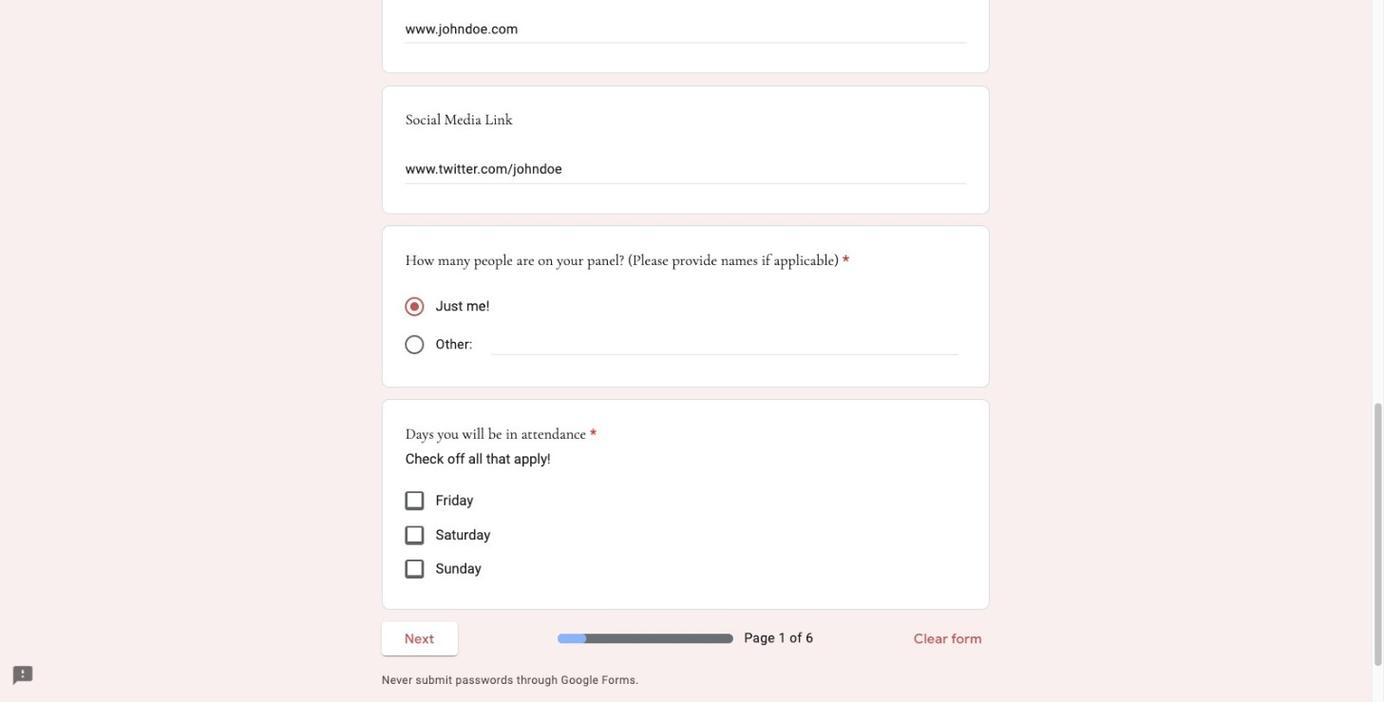 Task type: vqa. For each thing, say whether or not it's contained in the screenshot.
first Heading
yes



Task type: describe. For each thing, give the bounding box(es) containing it.
report a problem to google image
[[11, 665, 34, 687]]

0 horizontal spatial required question element
[[586, 423, 597, 446]]

Sunday checkbox
[[405, 560, 424, 579]]

sunday image
[[407, 562, 421, 576]]

1 heading from the top
[[405, 249, 850, 272]]

2 heading from the top
[[405, 423, 597, 446]]

Just me! radio
[[405, 297, 424, 316]]

Your answer text field
[[405, 20, 966, 43]]

Other response text field
[[492, 333, 959, 354]]

Saturday checkbox
[[405, 526, 424, 545]]

Friday checkbox
[[405, 491, 424, 510]]



Task type: locate. For each thing, give the bounding box(es) containing it.
required question element
[[839, 249, 850, 272], [586, 423, 597, 446]]

heading
[[405, 249, 850, 272], [405, 423, 597, 446]]

1 vertical spatial heading
[[405, 423, 597, 446]]

friday image
[[407, 493, 421, 507]]

None text field
[[405, 160, 966, 183]]

0 vertical spatial heading
[[405, 249, 850, 272]]

0 vertical spatial required question element
[[839, 249, 850, 272]]

1 vertical spatial required question element
[[586, 423, 597, 446]]

list
[[382, 0, 990, 610], [405, 484, 966, 586]]

just me! image
[[411, 302, 419, 311]]

progress bar
[[558, 634, 733, 643]]

None radio
[[405, 335, 424, 354]]

1 horizontal spatial required question element
[[839, 249, 850, 272]]



